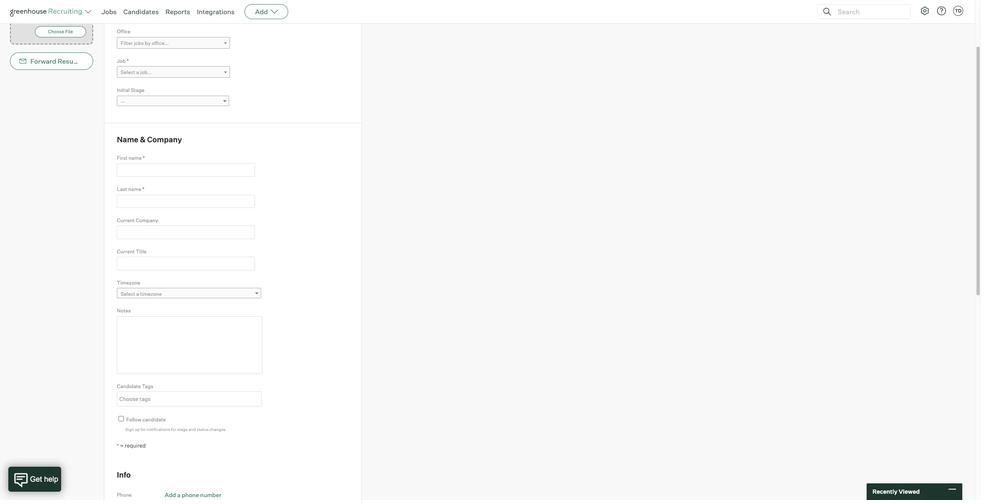 Task type: locate. For each thing, give the bounding box(es) containing it.
* right last
[[142, 186, 144, 192]]

reports link
[[165, 7, 190, 16]]

1 current from the top
[[117, 217, 135, 223]]

office...
[[152, 40, 169, 46]]

current title
[[117, 248, 147, 255]]

1 vertical spatial add
[[165, 492, 176, 499]]

None text field
[[117, 163, 255, 177], [117, 195, 255, 208], [117, 226, 255, 239], [117, 257, 255, 270], [117, 163, 255, 177], [117, 195, 255, 208], [117, 226, 255, 239], [117, 257, 255, 270]]

word,
[[47, 5, 58, 10]]

0 vertical spatial add
[[255, 7, 268, 16]]

select down "timezone"
[[121, 291, 135, 297]]

file
[[65, 29, 73, 35]]

select for select a job...
[[121, 69, 135, 75]]

select down job *
[[121, 69, 135, 75]]

select
[[121, 69, 135, 75], [121, 291, 135, 297]]

=
[[120, 442, 124, 449]]

rich
[[64, 5, 72, 10]]

by
[[145, 40, 151, 46]]

2 - from the left
[[123, 98, 125, 105]]

name right last
[[128, 186, 141, 192]]

first
[[117, 155, 128, 161]]

* left =
[[117, 443, 119, 449]]

current
[[117, 217, 135, 223], [117, 248, 135, 255]]

* down &
[[143, 155, 145, 161]]

candidate tags
[[117, 383, 153, 389]]

1 horizontal spatial for
[[171, 427, 176, 432]]

td button
[[954, 6, 964, 16]]

select for select a timezone
[[121, 291, 135, 297]]

select a job...
[[121, 69, 152, 75]]

job
[[117, 58, 126, 64]]

select a job... link
[[117, 66, 230, 78]]

name
[[129, 155, 142, 161], [128, 186, 141, 192]]

configure image
[[920, 6, 930, 16]]

*
[[127, 58, 129, 64], [143, 155, 145, 161], [142, 186, 144, 192], [117, 443, 119, 449]]

timezone
[[117, 280, 140, 286]]

stage
[[177, 427, 188, 432]]

0 vertical spatial current
[[117, 217, 135, 223]]

status
[[197, 427, 209, 432]]

0 vertical spatial company
[[147, 135, 182, 144]]

candidate
[[117, 383, 141, 389]]

add
[[255, 7, 268, 16], [165, 492, 176, 499]]

filter
[[121, 40, 133, 46]]

0 horizontal spatial add
[[165, 492, 176, 499]]

Search text field
[[836, 6, 903, 18]]

office
[[117, 28, 131, 35]]

or down (pdf,
[[35, 13, 39, 18]]

or
[[59, 5, 63, 10], [35, 13, 39, 18]]

1 vertical spatial name
[[128, 186, 141, 192]]

current for current company
[[117, 217, 135, 223]]

required
[[125, 442, 146, 449]]

current down last
[[117, 217, 135, 223]]

0 horizontal spatial for
[[141, 427, 146, 432]]

changes
[[210, 427, 226, 432]]

for right up on the left bottom
[[141, 427, 146, 432]]

-
[[121, 98, 123, 105], [123, 98, 125, 105]]

recently
[[873, 488, 898, 495]]

choose
[[48, 29, 64, 35]]

0 vertical spatial select
[[121, 69, 135, 75]]

a left timezone
[[136, 291, 139, 297]]

add inside popup button
[[255, 7, 268, 16]]

a left the job... on the left top
[[136, 69, 139, 75]]

jobs
[[134, 40, 144, 46]]

0 horizontal spatial or
[[35, 13, 39, 18]]

viewed
[[899, 488, 920, 495]]

--
[[121, 98, 125, 105]]

company up title
[[136, 217, 158, 223]]

0 vertical spatial a
[[136, 69, 139, 75]]

None text field
[[117, 392, 259, 406]]

first name *
[[117, 155, 145, 161]]

1 vertical spatial select
[[121, 291, 135, 297]]

initial stage
[[117, 87, 145, 93]]

current left title
[[117, 248, 135, 255]]

2 select from the top
[[121, 291, 135, 297]]

* inside * = required
[[117, 443, 119, 449]]

filter jobs by office... link
[[117, 37, 230, 49]]

company
[[147, 135, 182, 144], [136, 217, 158, 223]]

candidates
[[123, 7, 159, 16]]

or left rich
[[59, 5, 63, 10]]

select a timezone link
[[117, 288, 261, 300]]

1 vertical spatial current
[[117, 248, 135, 255]]

2 vertical spatial a
[[177, 492, 181, 499]]

1 select from the top
[[121, 69, 135, 75]]

a left "phone"
[[177, 492, 181, 499]]

2 current from the top
[[117, 248, 135, 255]]

1 horizontal spatial add
[[255, 7, 268, 16]]

name right first
[[129, 155, 142, 161]]

1 - from the left
[[121, 98, 123, 105]]

via
[[84, 57, 94, 65]]

select a timezone
[[121, 291, 162, 297]]

company right &
[[147, 135, 182, 144]]

initial
[[117, 87, 130, 93]]

1 horizontal spatial or
[[59, 5, 63, 10]]

name
[[117, 135, 138, 144]]

job...
[[140, 69, 152, 75]]

a
[[136, 69, 139, 75], [136, 291, 139, 297], [177, 492, 181, 499]]

add for add
[[255, 7, 268, 16]]

for
[[141, 427, 146, 432], [171, 427, 176, 432]]

for left stage
[[171, 427, 176, 432]]

1 vertical spatial a
[[136, 291, 139, 297]]

-- link
[[117, 96, 229, 108]]

a for phone
[[177, 492, 181, 499]]

0 vertical spatial name
[[129, 155, 142, 161]]



Task type: describe. For each thing, give the bounding box(es) containing it.
add button
[[245, 4, 288, 19]]

td button
[[952, 4, 965, 17]]

email
[[95, 57, 112, 65]]

current company
[[117, 217, 158, 223]]

last
[[117, 186, 127, 192]]

1 for from the left
[[141, 427, 146, 432]]

phone
[[117, 492, 132, 498]]

forward
[[30, 57, 56, 65]]

add a phone number
[[165, 492, 222, 499]]

(pdf,
[[35, 5, 46, 10]]

1 vertical spatial or
[[35, 13, 39, 18]]

add a phone number link
[[165, 492, 222, 499]]

choose file
[[48, 29, 73, 35]]

notes
[[117, 308, 131, 314]]

2 for from the left
[[171, 427, 176, 432]]

current for current title
[[117, 248, 135, 255]]

phone
[[182, 492, 199, 499]]

reports
[[165, 7, 190, 16]]

&
[[140, 135, 146, 144]]

info
[[117, 470, 131, 479]]

filter jobs by office...
[[121, 40, 169, 46]]

name for first
[[129, 155, 142, 161]]

Notes text field
[[117, 316, 263, 374]]

Follow candidate checkbox
[[119, 416, 124, 422]]

timezone
[[140, 291, 162, 297]]

notifications
[[147, 427, 170, 432]]

name for last
[[128, 186, 141, 192]]

a for timezone
[[136, 291, 139, 297]]

add for add a phone number
[[165, 492, 176, 499]]

last name *
[[117, 186, 144, 192]]

(pdf, word, or rich text), or
[[35, 5, 84, 18]]

greenhouse recruiting image
[[10, 7, 85, 17]]

forward resume via email
[[30, 57, 112, 65]]

title
[[136, 248, 147, 255]]

tags
[[142, 383, 153, 389]]

forward resume via email button
[[10, 53, 112, 70]]

* right job
[[127, 58, 129, 64]]

follow
[[126, 417, 141, 423]]

0 vertical spatial or
[[59, 5, 63, 10]]

stage
[[131, 87, 145, 93]]

integrations link
[[197, 7, 235, 16]]

sign up for notifications for stage and status changes
[[125, 427, 226, 432]]

job *
[[117, 58, 129, 64]]

and
[[189, 427, 196, 432]]

text),
[[73, 5, 84, 10]]

integrations
[[197, 7, 235, 16]]

jobs link
[[102, 7, 117, 16]]

number
[[200, 492, 222, 499]]

resume
[[58, 57, 83, 65]]

sign
[[125, 427, 134, 432]]

up
[[135, 427, 140, 432]]

follow candidate
[[126, 417, 166, 423]]

1 vertical spatial company
[[136, 217, 158, 223]]

name & company
[[117, 135, 182, 144]]

td
[[955, 8, 962, 14]]

jobs
[[102, 7, 117, 16]]

candidates link
[[123, 7, 159, 16]]

recently viewed
[[873, 488, 920, 495]]

* = required
[[117, 442, 146, 449]]

candidate
[[143, 417, 166, 423]]

a for job...
[[136, 69, 139, 75]]



Task type: vqa. For each thing, say whether or not it's contained in the screenshot.
TD button at right
yes



